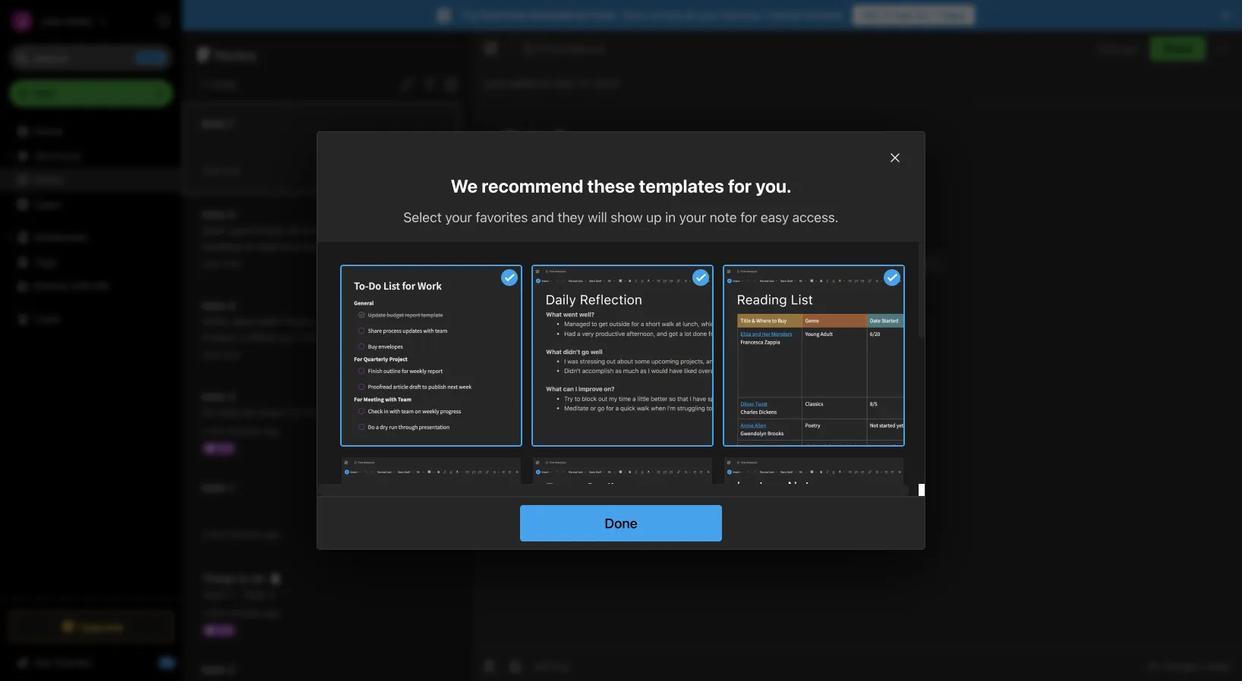 Task type: describe. For each thing, give the bounding box(es) containing it.
now down went
[[223, 350, 240, 360]]

upgrade button
[[9, 612, 173, 642]]

Search text field
[[20, 44, 163, 71]]

things to do
[[202, 573, 265, 586]]

for left free: at the top left of page
[[575, 9, 589, 21]]

book,
[[202, 272, 229, 285]]

now down 3
[[219, 407, 239, 419]]

5
[[229, 208, 236, 221]]

for
[[285, 407, 301, 419]]

up
[[646, 209, 662, 226]]

shared with me
[[33, 280, 110, 292]]

changes
[[1162, 661, 1201, 672]]

only
[[1098, 43, 1119, 54]]

few for note
[[210, 426, 225, 437]]

ago for task
[[264, 609, 280, 619]]

i
[[298, 331, 301, 344]]

you
[[1122, 43, 1138, 54]]

select your favorites and they will show up in your note for easy access.
[[404, 209, 839, 226]]

2 inside the what went well? project 1 what didn't go well? project 2 what can i improve on? project3
[[240, 331, 246, 344]]

edited
[[507, 77, 538, 90]]

trash
[[33, 313, 61, 326]]

try evernote personal for free: sync across all your devices. cancel anytime.
[[462, 9, 845, 21]]

these
[[587, 175, 635, 197]]

and inside "start (and finish) all the books you've been wanting to read and keep your ideas about them all in one place. tip: if you're reading a physical book, take pictu..."
[[281, 240, 299, 253]]

0 horizontal spatial what
[[202, 316, 228, 328]]

pictu...
[[256, 272, 290, 285]]

start
[[202, 224, 226, 237]]

them
[[413, 240, 438, 253]]

note 2 button
[[182, 650, 460, 682]]

note for note 2
[[202, 664, 226, 677]]

for right note
[[741, 209, 757, 226]]

a down things
[[202, 609, 207, 619]]

1 vertical spatial 7
[[200, 78, 206, 90]]

(and
[[229, 224, 251, 237]]

didn't
[[359, 316, 387, 328]]

books
[[320, 224, 349, 237]]

2 do from the left
[[242, 407, 255, 419]]

a few minutes ago for 3
[[202, 426, 280, 437]]

1 just from the top
[[202, 165, 220, 176]]

2023
[[594, 77, 620, 90]]

trash link
[[0, 308, 182, 332]]

place.
[[248, 256, 278, 269]]

notebook
[[560, 43, 605, 54]]

take
[[232, 272, 253, 285]]

for left you.
[[728, 175, 752, 197]]

2 vertical spatial all
[[202, 256, 213, 269]]

done
[[605, 515, 638, 532]]

add tag image
[[507, 658, 525, 676]]

went
[[231, 316, 254, 328]]

home
[[33, 125, 62, 137]]

notebooks link
[[0, 226, 182, 250]]

note 1
[[202, 482, 234, 494]]

add a reminder image
[[481, 658, 499, 676]]

2 task from the left
[[243, 589, 265, 601]]

bote 7
[[202, 117, 234, 130]]

on?
[[346, 331, 363, 344]]

-
[[235, 589, 240, 601]]

2 vertical spatial 7
[[228, 117, 234, 130]]

start (and finish) all the books you've been wanting to read and keep your ideas about them all in one place. tip: if you're reading a physical book, take pictu...
[[202, 224, 438, 285]]

for inside button
[[916, 9, 930, 21]]

0 horizontal spatial project
[[202, 331, 237, 344]]

1 well? from the left
[[257, 316, 282, 328]]

evernote
[[481, 9, 526, 21]]

tasks button
[[0, 192, 182, 216]]

2 well? from the left
[[405, 316, 429, 328]]

it
[[883, 9, 890, 21]]

1 do from the left
[[202, 407, 216, 419]]

do now do soon for the future
[[202, 407, 352, 419]]

new
[[33, 87, 55, 99]]

2 horizontal spatial what
[[330, 316, 356, 328]]

get it free for 7 days button
[[853, 5, 975, 25]]

tip:
[[281, 256, 299, 269]]

all changes saved
[[1147, 661, 1230, 672]]

what went well? project 1 what didn't go well? project 2 what can i improve on? project3
[[202, 316, 429, 344]]

easy
[[761, 209, 789, 226]]

you're
[[311, 256, 342, 269]]

personal
[[529, 9, 572, 21]]

favorites
[[476, 209, 528, 226]]

show
[[611, 209, 643, 226]]

to inside "start (and finish) all the books you've been wanting to read and keep your ideas about them all in one place. tip: if you're reading a physical book, take pictu..."
[[243, 240, 253, 253]]

1 vertical spatial 2
[[268, 589, 274, 601]]

free
[[893, 9, 913, 21]]

reading
[[345, 256, 382, 269]]

tags button
[[0, 250, 182, 274]]

me
[[94, 280, 110, 292]]

2 few from the top
[[210, 530, 225, 540]]

read
[[256, 240, 278, 253]]

note
[[710, 209, 737, 226]]

select
[[404, 209, 442, 226]]

note 3
[[202, 391, 236, 403]]

1 inside the what went well? project 1 what didn't go well? project 2 what can i improve on? project3
[[322, 316, 327, 328]]

4
[[229, 300, 236, 312]]

done button
[[520, 506, 722, 542]]

templates
[[639, 175, 724, 197]]

get it free for 7 days
[[862, 9, 966, 21]]

now up take
[[223, 259, 240, 269]]

all
[[1147, 661, 1159, 672]]

just now for 5
[[202, 259, 240, 269]]

your down we
[[445, 209, 472, 226]]

1 task from the left
[[202, 589, 224, 601]]

1 just now from the top
[[202, 165, 240, 176]]

note for note 4
[[202, 300, 226, 312]]

in inside "start (and finish) all the books you've been wanting to read and keep your ideas about them all in one place. tip: if you're reading a physical book, take pictu..."
[[216, 256, 224, 269]]

you.
[[756, 175, 792, 197]]

shared with me link
[[0, 274, 182, 298]]

notebooks
[[34, 231, 87, 244]]

17,
[[579, 77, 591, 90]]

ideas
[[353, 240, 379, 253]]

notes link
[[0, 168, 182, 192]]



Task type: vqa. For each thing, say whether or not it's contained in the screenshot.
Main Element
no



Task type: locate. For each thing, give the bounding box(es) containing it.
0/3
[[219, 443, 233, 454]]

access.
[[793, 209, 839, 226]]

your
[[699, 9, 721, 21], [445, 209, 472, 226], [679, 209, 706, 226], [329, 240, 350, 253]]

and
[[532, 209, 554, 226], [281, 240, 299, 253]]

if
[[302, 256, 309, 269]]

2
[[240, 331, 246, 344], [268, 589, 274, 601], [229, 664, 235, 677]]

1 vertical spatial 1
[[229, 482, 234, 494]]

0 vertical spatial project
[[285, 316, 319, 328]]

0 vertical spatial the
[[301, 224, 317, 237]]

few for things
[[210, 609, 225, 619]]

your inside "start (and finish) all the books you've been wanting to read and keep your ideas about them all in one place. tip: if you're reading a physical book, take pictu..."
[[329, 240, 350, 253]]

note down 0/3
[[202, 482, 226, 494]]

your left devices.
[[699, 9, 721, 21]]

in down wanting
[[216, 256, 224, 269]]

share
[[1163, 42, 1193, 55]]

2 right the -
[[268, 589, 274, 601]]

1 left the -
[[227, 589, 232, 601]]

to
[[243, 240, 253, 253], [239, 573, 249, 586]]

1 vertical spatial to
[[239, 573, 249, 586]]

shortcuts button
[[0, 144, 182, 168]]

1 vertical spatial in
[[216, 256, 224, 269]]

1 vertical spatial ago
[[264, 530, 280, 540]]

1 vertical spatial just now
[[202, 259, 240, 269]]

in right up
[[665, 209, 676, 226]]

2 vertical spatial minutes
[[228, 609, 262, 619]]

0 vertical spatial in
[[665, 209, 676, 226]]

2 just from the top
[[202, 259, 220, 269]]

cancel
[[767, 9, 801, 21]]

first notebook button
[[518, 38, 610, 59]]

what down note 4
[[202, 316, 228, 328]]

1 horizontal spatial and
[[532, 209, 554, 226]]

they
[[558, 209, 584, 226]]

4 note from the top
[[202, 482, 226, 494]]

0 vertical spatial 1
[[322, 316, 327, 328]]

settings image
[[155, 12, 173, 30]]

note left 4
[[202, 300, 226, 312]]

minutes up 0/3
[[228, 426, 262, 437]]

0 horizontal spatial notes
[[33, 174, 62, 186]]

a down note 3
[[202, 426, 207, 437]]

notes up notes on the top left of page
[[215, 46, 257, 63]]

2 vertical spatial few
[[210, 609, 225, 619]]

a few minutes ago down task 1 - task 2
[[202, 609, 280, 619]]

just now up the note 5
[[202, 165, 240, 176]]

0 horizontal spatial 2
[[229, 664, 235, 677]]

you've
[[352, 224, 384, 237]]

ago up do on the left
[[264, 530, 280, 540]]

1 horizontal spatial notes
[[215, 46, 257, 63]]

get
[[862, 9, 880, 21]]

first
[[537, 43, 557, 54]]

0 vertical spatial ago
[[264, 426, 280, 437]]

2 vertical spatial just now
[[202, 350, 240, 360]]

just up note 3
[[202, 350, 220, 360]]

ago down do on the left
[[264, 609, 280, 619]]

Note Editor text field
[[472, 103, 1242, 651]]

1 ago from the top
[[264, 426, 280, 437]]

the up the keep
[[301, 224, 317, 237]]

2 vertical spatial just
[[202, 350, 220, 360]]

across
[[650, 9, 682, 21]]

go
[[390, 316, 402, 328]]

what up on?
[[330, 316, 356, 328]]

and left they
[[532, 209, 554, 226]]

project down went
[[202, 331, 237, 344]]

just for note 4
[[202, 350, 220, 360]]

2 vertical spatial 1
[[227, 589, 232, 601]]

just now up book,
[[202, 259, 240, 269]]

note for note 3
[[202, 391, 226, 403]]

7 notes
[[200, 78, 237, 90]]

last
[[484, 77, 505, 90]]

0 vertical spatial minutes
[[228, 426, 262, 437]]

a up things
[[202, 530, 207, 540]]

0 vertical spatial just
[[202, 165, 220, 176]]

we recommend these templates for you.
[[451, 175, 792, 197]]

all right across at the right top of page
[[685, 9, 696, 21]]

notes up tasks
[[33, 174, 62, 186]]

task 1 - task 2
[[202, 589, 274, 601]]

note 5
[[202, 208, 236, 221]]

share button
[[1150, 36, 1206, 61]]

devices.
[[723, 9, 764, 21]]

3 note from the top
[[202, 391, 226, 403]]

1 horizontal spatial what
[[249, 331, 275, 344]]

now up 5
[[223, 165, 240, 176]]

anytime.
[[804, 9, 845, 21]]

to left do on the left
[[239, 573, 249, 586]]

3 a few minutes ago from the top
[[202, 609, 280, 619]]

1 vertical spatial project
[[202, 331, 237, 344]]

1 vertical spatial all
[[287, 224, 298, 237]]

just now down went
[[202, 350, 240, 360]]

what left can
[[249, 331, 275, 344]]

1 horizontal spatial 2
[[240, 331, 246, 344]]

7 inside button
[[933, 9, 939, 21]]

2 vertical spatial ago
[[264, 609, 280, 619]]

2 ago from the top
[[264, 530, 280, 540]]

expand note image
[[482, 39, 500, 58]]

well? right go
[[405, 316, 429, 328]]

all right finish)
[[287, 224, 298, 237]]

expand notebooks image
[[4, 232, 16, 244]]

tree
[[0, 119, 182, 598]]

0 vertical spatial just now
[[202, 165, 240, 176]]

1 horizontal spatial project
[[285, 316, 319, 328]]

recommend
[[482, 175, 584, 197]]

5 note from the top
[[202, 664, 226, 677]]

7 right bote
[[228, 117, 234, 130]]

a down about
[[385, 256, 390, 269]]

2 just now from the top
[[202, 259, 240, 269]]

note for note 5
[[202, 208, 226, 221]]

1 vertical spatial notes
[[33, 174, 62, 186]]

task
[[202, 589, 224, 601], [243, 589, 265, 601]]

wanting
[[202, 240, 241, 253]]

future
[[323, 407, 352, 419]]

1
[[322, 316, 327, 328], [229, 482, 234, 494], [227, 589, 232, 601]]

minutes
[[228, 426, 262, 437], [228, 530, 262, 540], [228, 609, 262, 619]]

1 vertical spatial and
[[281, 240, 299, 253]]

0 vertical spatial 7
[[933, 9, 939, 21]]

just now
[[202, 165, 240, 176], [202, 259, 240, 269], [202, 350, 240, 360]]

notes
[[215, 46, 257, 63], [33, 174, 62, 186]]

2 note from the top
[[202, 300, 226, 312]]

in
[[665, 209, 676, 226], [216, 256, 224, 269]]

minutes for to
[[228, 609, 262, 619]]

3 just from the top
[[202, 350, 220, 360]]

0 horizontal spatial well?
[[257, 316, 282, 328]]

1 vertical spatial a few minutes ago
[[202, 530, 280, 540]]

first notebook
[[537, 43, 605, 54]]

a few minutes ago up "things to do"
[[202, 530, 280, 540]]

1 vertical spatial just
[[202, 259, 220, 269]]

a
[[385, 256, 390, 269], [202, 426, 207, 437], [202, 530, 207, 540], [202, 609, 207, 619]]

1 for note 1
[[229, 482, 234, 494]]

note window element
[[472, 30, 1242, 682]]

we
[[451, 175, 478, 197]]

for right free
[[916, 9, 930, 21]]

1 horizontal spatial well?
[[405, 316, 429, 328]]

0 vertical spatial to
[[243, 240, 253, 253]]

well?
[[257, 316, 282, 328], [405, 316, 429, 328]]

2 a few minutes ago from the top
[[202, 530, 280, 540]]

improve
[[304, 331, 343, 344]]

now
[[223, 165, 240, 176], [223, 259, 240, 269], [223, 350, 240, 360], [219, 407, 239, 419]]

saved
[[1203, 661, 1230, 672]]

2 down 0/2
[[229, 664, 235, 677]]

3 just now from the top
[[202, 350, 240, 360]]

what
[[202, 316, 228, 328], [330, 316, 356, 328], [249, 331, 275, 344]]

all up book,
[[202, 256, 213, 269]]

close image
[[886, 149, 904, 167]]

project up the "i"
[[285, 316, 319, 328]]

note inside button
[[202, 664, 226, 677]]

will
[[588, 209, 607, 226]]

note down 0/2
[[202, 664, 226, 677]]

0 vertical spatial few
[[210, 426, 225, 437]]

your left note
[[679, 209, 706, 226]]

can
[[277, 331, 295, 344]]

2 down went
[[240, 331, 246, 344]]

to down "(and"
[[243, 240, 253, 253]]

a few minutes ago up 0/3
[[202, 426, 280, 437]]

1 horizontal spatial all
[[287, 224, 298, 237]]

1 down 0/3
[[229, 482, 234, 494]]

and up tip:
[[281, 240, 299, 253]]

0 horizontal spatial 7
[[200, 78, 206, 90]]

well? up can
[[257, 316, 282, 328]]

1 up improve
[[322, 316, 327, 328]]

3
[[229, 391, 236, 403]]

1 vertical spatial minutes
[[228, 530, 262, 540]]

0 horizontal spatial task
[[202, 589, 224, 601]]

0 horizontal spatial do
[[202, 407, 216, 419]]

all
[[685, 9, 696, 21], [287, 224, 298, 237], [202, 256, 213, 269]]

bote
[[202, 117, 225, 130]]

ago down soon
[[264, 426, 280, 437]]

shared
[[33, 280, 68, 292]]

3 ago from the top
[[264, 609, 280, 619]]

minutes for 3
[[228, 426, 262, 437]]

note 2
[[202, 664, 235, 677]]

a inside "start (and finish) all the books you've been wanting to read and keep your ideas about them all in one place. tip: if you're reading a physical book, take pictu..."
[[385, 256, 390, 269]]

try
[[462, 9, 479, 21]]

0 vertical spatial a few minutes ago
[[202, 426, 280, 437]]

0 horizontal spatial all
[[202, 256, 213, 269]]

a few minutes ago for to
[[202, 609, 280, 619]]

on
[[541, 77, 554, 90]]

with
[[71, 280, 92, 292]]

keep
[[302, 240, 326, 253]]

2 horizontal spatial 7
[[933, 9, 939, 21]]

do
[[252, 573, 265, 586]]

2 minutes from the top
[[228, 530, 262, 540]]

just now for 4
[[202, 350, 240, 360]]

tags
[[34, 256, 57, 268]]

the inside "start (and finish) all the books you've been wanting to read and keep your ideas about them all in one place. tip: if you're reading a physical book, take pictu..."
[[301, 224, 317, 237]]

tree containing home
[[0, 119, 182, 598]]

physical
[[393, 256, 433, 269]]

finish)
[[254, 224, 284, 237]]

for
[[575, 9, 589, 21], [916, 9, 930, 21], [728, 175, 752, 197], [741, 209, 757, 226]]

0 vertical spatial all
[[685, 9, 696, 21]]

task down things
[[202, 589, 224, 601]]

days
[[942, 9, 966, 21]]

None search field
[[20, 44, 163, 71]]

0 vertical spatial and
[[532, 209, 554, 226]]

2 horizontal spatial 2
[[268, 589, 274, 601]]

1 few from the top
[[210, 426, 225, 437]]

1 a few minutes ago from the top
[[202, 426, 280, 437]]

just for note 5
[[202, 259, 220, 269]]

project3
[[366, 331, 407, 344]]

home link
[[0, 119, 182, 144]]

note up start
[[202, 208, 226, 221]]

2 horizontal spatial all
[[685, 9, 696, 21]]

1 horizontal spatial 7
[[228, 117, 234, 130]]

a few minutes ago
[[202, 426, 280, 437], [202, 530, 280, 540], [202, 609, 280, 619]]

note preview image
[[342, 267, 521, 446], [533, 267, 712, 446], [724, 267, 904, 446], [342, 458, 521, 637], [533, 458, 712, 637], [724, 458, 904, 637]]

1 note from the top
[[202, 208, 226, 221]]

been
[[387, 224, 412, 237]]

your down books
[[329, 240, 350, 253]]

note
[[202, 208, 226, 221], [202, 300, 226, 312], [202, 391, 226, 403], [202, 482, 226, 494], [202, 664, 226, 677]]

2 vertical spatial a few minutes ago
[[202, 609, 280, 619]]

the right the for
[[304, 407, 320, 419]]

just up the note 5
[[202, 165, 220, 176]]

7 left notes on the top left of page
[[200, 78, 206, 90]]

1 vertical spatial the
[[304, 407, 320, 419]]

1 horizontal spatial do
[[242, 407, 255, 419]]

3 minutes from the top
[[228, 609, 262, 619]]

note 4
[[202, 300, 236, 312]]

just up book,
[[202, 259, 220, 269]]

minutes up "things to do"
[[228, 530, 262, 540]]

note left 3
[[202, 391, 226, 403]]

3 few from the top
[[210, 609, 225, 619]]

the
[[301, 224, 317, 237], [304, 407, 320, 419]]

0 vertical spatial notes
[[215, 46, 257, 63]]

tasks
[[33, 198, 61, 211]]

do down note 3
[[202, 407, 216, 419]]

0 horizontal spatial in
[[216, 256, 224, 269]]

few up 0/3
[[210, 426, 225, 437]]

1 vertical spatial few
[[210, 530, 225, 540]]

few up 0/2
[[210, 609, 225, 619]]

note for note 1
[[202, 482, 226, 494]]

0 vertical spatial 2
[[240, 331, 246, 344]]

1 minutes from the top
[[228, 426, 262, 437]]

0 horizontal spatial and
[[281, 240, 299, 253]]

minutes down task 1 - task 2
[[228, 609, 262, 619]]

1 horizontal spatial task
[[243, 589, 265, 601]]

7 left days
[[933, 9, 939, 21]]

few up things
[[210, 530, 225, 540]]

task down do on the left
[[243, 589, 265, 601]]

0/2
[[219, 625, 233, 636]]

ago for soon
[[264, 426, 280, 437]]

1 horizontal spatial in
[[665, 209, 676, 226]]

1 for task 1 - task 2
[[227, 589, 232, 601]]

2 vertical spatial 2
[[229, 664, 235, 677]]

2 inside the note 2 button
[[229, 664, 235, 677]]

do left soon
[[242, 407, 255, 419]]



